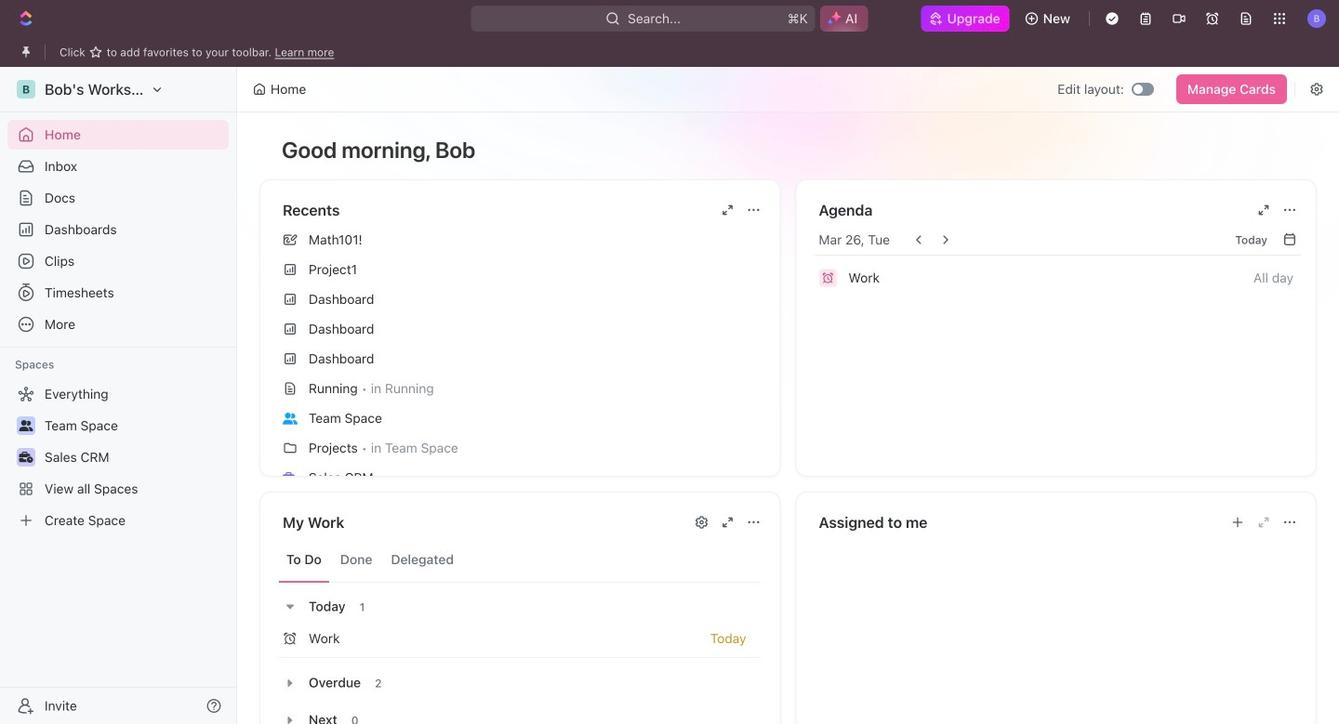Task type: describe. For each thing, give the bounding box(es) containing it.
0 horizontal spatial business time image
[[19, 452, 33, 463]]

tree inside sidebar navigation
[[7, 380, 229, 536]]

sidebar navigation
[[0, 67, 241, 725]]



Task type: vqa. For each thing, say whether or not it's contained in the screenshot.
Dashboards
no



Task type: locate. For each thing, give the bounding box(es) containing it.
1 horizontal spatial business time image
[[283, 472, 298, 484]]

business time image down user group image
[[19, 452, 33, 463]]

bob's workspace, , element
[[17, 80, 35, 99]]

0 vertical spatial business time image
[[19, 452, 33, 463]]

business time image down user group icon
[[283, 472, 298, 484]]

business time image
[[19, 452, 33, 463], [283, 472, 298, 484]]

user group image
[[283, 413, 298, 425]]

1 vertical spatial business time image
[[283, 472, 298, 484]]

user group image
[[19, 421, 33, 432]]

tree
[[7, 380, 229, 536]]

tab list
[[279, 538, 762, 583]]



